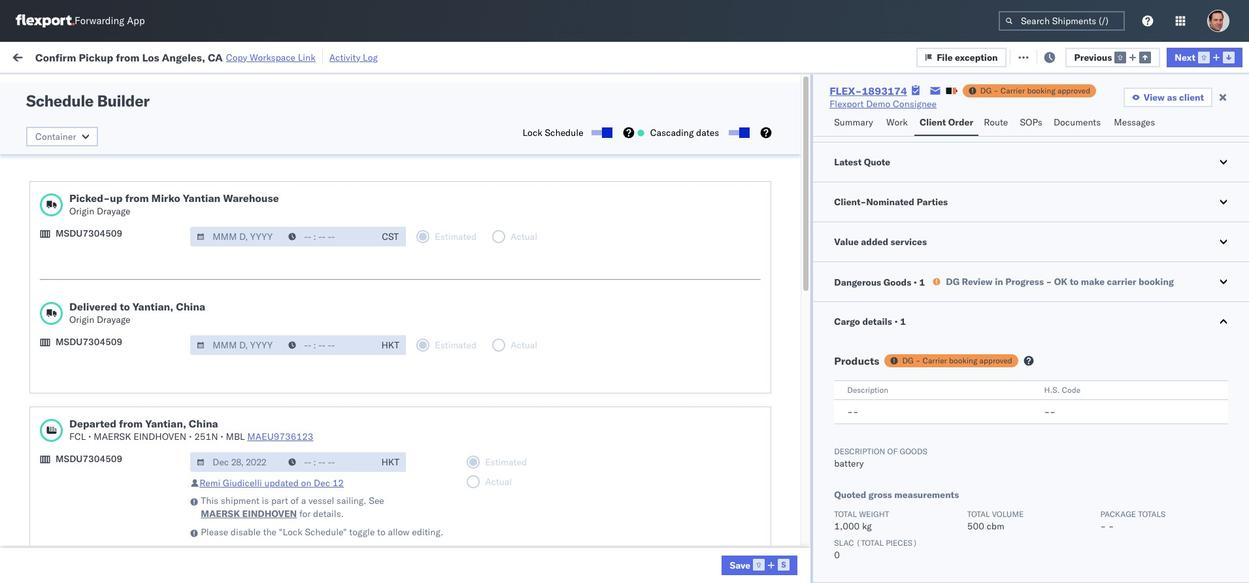Task type: locate. For each thing, give the bounding box(es) containing it.
upload customs clearance documents link down "departed"
[[30, 459, 193, 472]]

please disable the "lock schedule" toggle to allow editing.
[[201, 526, 444, 538]]

dg left review
[[946, 276, 960, 287]]

delivery inside confirm delivery link
[[66, 344, 99, 356]]

flex-2130384 up the save button
[[757, 518, 825, 529]]

1 vertical spatial 11:59 pm pdt, nov 4, 2022
[[221, 172, 341, 184]]

flex-1893174 link
[[830, 84, 908, 97]]

-- : -- -- text field
[[282, 227, 375, 247]]

0 vertical spatial maeu9408431
[[936, 374, 1002, 386]]

delivery up picked-
[[71, 172, 105, 183]]

0 vertical spatial customs
[[62, 229, 99, 241]]

0 horizontal spatial on
[[301, 477, 312, 489]]

8:30 up mbl at left
[[221, 403, 241, 414]]

2 4, from the top
[[307, 172, 316, 184]]

1 vertical spatial schedule pickup from rotterdam, netherlands link
[[30, 510, 196, 536]]

0 vertical spatial jawla
[[1140, 115, 1162, 127]]

3 gvcu5265864 from the top
[[847, 460, 911, 472]]

maersk down "departed"
[[94, 431, 131, 443]]

3 integration test account - karl lagerfeld from the top
[[599, 460, 769, 472]]

1 schedule delivery appointment link from the top
[[30, 171, 161, 184]]

1 vertical spatial eindhoven
[[242, 508, 297, 520]]

1 appointment from the top
[[107, 172, 161, 183]]

nyku9743990 up the (total
[[847, 517, 911, 529]]

24, for dec
[[302, 345, 316, 357]]

appointment up up
[[107, 172, 161, 183]]

progress
[[205, 81, 238, 91]]

0 vertical spatial origin
[[69, 205, 94, 217]]

4 1889466 from the top
[[786, 345, 825, 357]]

this
[[201, 495, 219, 507]]

1 right details
[[901, 316, 906, 328]]

1 drayage from the top
[[97, 205, 130, 217]]

workitem button
[[8, 104, 200, 117]]

netherlands inside confirm pickup from rotterdam, netherlands
[[30, 552, 81, 564]]

2023 up details.
[[315, 489, 338, 501]]

schedule pickup from los angeles, ca link for 3rd schedule pickup from los angeles, ca button from the bottom of the page
[[30, 200, 191, 213]]

schedule delivery appointment up picked-
[[30, 172, 161, 183]]

file exception up mbl/mawb numbers
[[937, 51, 998, 63]]

documents right sops button
[[1054, 116, 1102, 128]]

0 vertical spatial to
[[1070, 276, 1079, 287]]

ceau7522281, hlxu6269489, hlxu8034992 for upload customs clearance documents
[[847, 230, 1050, 241]]

sops
[[1021, 116, 1043, 128]]

schedule delivery appointment link down confirm delivery button
[[30, 372, 161, 386]]

5:30 pm pst, jan 30, 2023
[[221, 489, 338, 501], [221, 518, 338, 529]]

0 vertical spatial china
[[176, 300, 205, 313]]

3 schedule delivery appointment link from the top
[[30, 372, 161, 386]]

gaurav up omkar
[[1108, 115, 1137, 127]]

exception up mbl/mawb numbers
[[956, 51, 998, 63]]

schedule pickup from los angeles, ca down upload customs clearance documents "button" on the top
[[30, 258, 191, 270]]

upload customs clearance documents
[[30, 229, 193, 241], [30, 459, 193, 471]]

0 horizontal spatial to
[[120, 300, 130, 313]]

1 schedule delivery appointment from the top
[[30, 172, 161, 183]]

1 upload from the top
[[30, 229, 60, 241]]

4 lhuu7894563, from the top
[[847, 345, 914, 356]]

MMM D, YYYY text field
[[190, 227, 283, 247], [190, 336, 283, 355]]

0 horizontal spatial 1
[[901, 316, 906, 328]]

on right 205
[[321, 51, 331, 62]]

jawla down savant
[[1140, 172, 1162, 184]]

30, for schedule delivery appointment
[[298, 489, 313, 501]]

gvcu5265864 down products
[[847, 373, 911, 385]]

4 test123456 from the top
[[936, 201, 991, 213]]

eindhoven inside this shipment is part of a vessel sailing. see maersk eindhoven for details.
[[242, 508, 297, 520]]

schedule pickup from rotterdam, netherlands link
[[30, 395, 196, 421], [30, 510, 196, 536]]

1 vertical spatial 4,
[[307, 172, 316, 184]]

4 schedule delivery appointment link from the top
[[30, 488, 161, 501]]

numbers for container numbers
[[847, 112, 879, 122]]

1889466 for schedule pickup from los angeles, ca
[[786, 259, 825, 270]]

description for description of goods battery
[[835, 447, 886, 456]]

1 horizontal spatial maersk
[[201, 508, 240, 520]]

flex-2130387
[[757, 374, 825, 386], [757, 403, 825, 414], [757, 460, 825, 472], [757, 546, 825, 558]]

1 vertical spatial 1
[[901, 316, 906, 328]]

dec right am
[[282, 345, 300, 357]]

description up battery
[[835, 447, 886, 456]]

msdu7304509 down confirm pickup from los angeles, ca button
[[56, 336, 122, 348]]

on down 28,
[[301, 477, 312, 489]]

1 vertical spatial drayage
[[97, 314, 130, 326]]

0 vertical spatial 24,
[[302, 345, 316, 357]]

drayage inside picked-up from mirko yantian warehouse origin drayage
[[97, 205, 130, 217]]

2 uetu5238478 from the top
[[917, 287, 980, 299]]

3 4, from the top
[[307, 201, 316, 213]]

pickup for 2nd schedule pickup from rotterdam, netherlands button from the bottom of the page
[[71, 395, 99, 407]]

1 vertical spatial maersk
[[201, 508, 240, 520]]

upload customs clearance documents link down up
[[30, 229, 193, 242]]

1 vertical spatial on
[[301, 477, 312, 489]]

2 vertical spatial 11:59 pm pdt, nov 4, 2022
[[221, 201, 341, 213]]

msdu7304509 down picked-
[[56, 228, 122, 239]]

flexport
[[830, 98, 864, 110]]

11:00 pm pst, feb 2, 2023
[[221, 546, 339, 558]]

0 vertical spatial pdt,
[[265, 144, 286, 155]]

upload inside "button"
[[30, 229, 60, 241]]

documents down picked-up from mirko yantian warehouse origin drayage
[[146, 229, 193, 241]]

schedule pickup from los angeles, ca up upload customs clearance documents "button" on the top
[[30, 200, 191, 212]]

0 vertical spatial nyku9743990
[[847, 489, 911, 500]]

251n
[[194, 431, 218, 443]]

0 vertical spatial approved
[[1058, 86, 1091, 95]]

netherlands for 8:30
[[30, 408, 81, 420]]

ca for 2nd schedule pickup from los angeles, ca button from the top of the page
[[179, 143, 191, 155]]

jan left 23, in the left bottom of the page
[[282, 403, 296, 414]]

2 vertical spatial msdu7304509
[[56, 453, 122, 465]]

2 karl from the top
[[711, 403, 728, 414]]

gvcu5265864 up the abcd1234560
[[847, 402, 911, 414]]

rotterdam,
[[123, 395, 170, 407], [123, 510, 170, 522], [118, 539, 165, 551]]

confirm inside confirm pickup from rotterdam, netherlands
[[30, 539, 64, 551]]

of left the a
[[291, 495, 299, 507]]

5:30 down shipment
[[221, 518, 241, 529]]

0 horizontal spatial total
[[835, 509, 857, 519]]

None checkbox
[[592, 130, 610, 135], [729, 130, 748, 135], [592, 130, 610, 135], [729, 130, 748, 135]]

2023 right 28,
[[315, 460, 338, 472]]

save button
[[722, 556, 798, 576]]

weight
[[859, 509, 890, 519]]

gaurav jawla up omkar savant on the right top of page
[[1108, 115, 1162, 127]]

fcl inside departed from yantian, china fcl • maersk eindhoven • 251n • mbl maeu9736123
[[69, 431, 86, 443]]

delivery for 5:30
[[71, 488, 105, 500]]

customs down "departed"
[[62, 459, 99, 471]]

12
[[333, 477, 344, 489]]

1 vertical spatial 5:30 pm pst, jan 30, 2023
[[221, 518, 338, 529]]

action
[[1204, 51, 1233, 62]]

2 jawla from the top
[[1140, 172, 1162, 184]]

rotterdam, inside confirm pickup from rotterdam, netherlands
[[118, 539, 165, 551]]

gaurav jawla down omkar savant on the right top of page
[[1108, 172, 1162, 184]]

delivery for 11:59
[[71, 172, 105, 183]]

1 abcdefg78456546 from the top
[[936, 259, 1024, 270]]

nov for upload customs clearance documents
[[287, 230, 304, 242]]

ceau7522281, up value added services
[[847, 201, 914, 213]]

2 schedule delivery appointment button from the top
[[30, 286, 161, 301]]

to left allow
[[377, 526, 386, 538]]

delivered
[[69, 300, 117, 313]]

6 integration test account - karl lagerfeld from the top
[[599, 546, 769, 558]]

from inside confirm pickup from rotterdam, netherlands
[[96, 539, 116, 551]]

5 lagerfeld from the top
[[730, 518, 769, 529]]

0 vertical spatial drayage
[[97, 205, 130, 217]]

karl
[[711, 374, 728, 386], [711, 403, 728, 414], [711, 460, 728, 472], [711, 489, 728, 501], [711, 518, 728, 529], [711, 546, 728, 558]]

8:30 for 8:30 pm pst, jan 23, 2023
[[221, 403, 241, 414]]

schedule delivery appointment link up picked-
[[30, 171, 161, 184]]

upload
[[30, 229, 60, 241], [30, 459, 60, 471]]

1 horizontal spatial 1
[[920, 276, 926, 288]]

2 flex-2130384 from the top
[[757, 518, 825, 529]]

pdt, for schedule pickup from los angeles, ca
[[265, 201, 286, 213]]

maeu9408431
[[936, 374, 1002, 386], [936, 403, 1002, 414]]

pickup
[[79, 51, 113, 64], [71, 114, 99, 126], [71, 143, 99, 155], [71, 200, 99, 212], [71, 258, 99, 270], [66, 316, 94, 327], [71, 395, 99, 407], [71, 431, 99, 442], [71, 510, 99, 522], [66, 539, 94, 551]]

: left ready
[[95, 81, 97, 91]]

part
[[271, 495, 288, 507]]

-- : -- -- text field for mmm d, yyyy text field
[[282, 453, 375, 472]]

0 vertical spatial gaurav jawla
[[1108, 115, 1162, 127]]

numbers down 'flexport'
[[847, 112, 879, 122]]

5 account from the top
[[666, 518, 701, 529]]

0 vertical spatial yantian,
[[133, 300, 173, 313]]

1 vertical spatial upload
[[30, 459, 60, 471]]

2023 down vessel
[[315, 518, 338, 529]]

6 integration from the top
[[599, 546, 644, 558]]

total up 1,000
[[835, 509, 857, 519]]

lock schedule
[[523, 127, 584, 139]]

flex-1889466 for schedule pickup from los angeles, ca
[[757, 259, 825, 270]]

schedule for fourth schedule pickup from los angeles, ca button
[[30, 258, 69, 270]]

4 flex-2130387 from the top
[[757, 546, 825, 558]]

drayage down delivered
[[97, 314, 130, 326]]

0 vertical spatial schedule pickup from rotterdam, netherlands button
[[30, 395, 196, 422]]

0 vertical spatial 5:30 pm pst, jan 30, 2023
[[221, 489, 338, 501]]

gvcu5265864 down the abcd1234560
[[847, 460, 911, 472]]

numbers inside container numbers
[[847, 112, 879, 122]]

schedule delivery appointment down confirm delivery button
[[30, 373, 161, 385]]

china inside departed from yantian, china fcl • maersk eindhoven • 251n • mbl maeu9736123
[[189, 417, 218, 430]]

origin left agent
[[1198, 374, 1223, 386]]

origin down delivered
[[69, 314, 94, 326]]

gvcu5265864 for 8:30 pm pst, jan 23, 2023
[[847, 402, 911, 414]]

hlxu6269489, for schedule delivery appointment
[[916, 172, 983, 184]]

origin for delivered
[[69, 314, 94, 326]]

3 integration from the top
[[599, 460, 644, 472]]

china for delivered to yantian, china
[[176, 300, 205, 313]]

2022 for clearance
[[317, 230, 340, 242]]

4 schedule pickup from los angeles, ca link from the top
[[30, 257, 191, 270]]

ca for fifth schedule pickup from los angeles, ca button
[[179, 431, 191, 442]]

1 5:30 pm pst, jan 30, 2023 from the top
[[221, 489, 338, 501]]

schedule delivery appointment link for second schedule delivery appointment button from the bottom of the page
[[30, 372, 161, 386]]

4 hlxu8034992 from the top
[[985, 201, 1050, 213]]

1 clearance from the top
[[101, 229, 143, 241]]

schedule pickup from los angeles, ca down workitem 'button'
[[30, 143, 191, 155]]

schedule delivery appointment
[[30, 172, 161, 183], [30, 287, 161, 299], [30, 373, 161, 385], [30, 488, 161, 500]]

volume
[[993, 509, 1024, 519]]

2 8:30 from the top
[[221, 460, 241, 472]]

hkt
[[382, 339, 400, 351], [382, 456, 400, 468]]

origin
[[69, 205, 94, 217], [69, 314, 94, 326], [1198, 374, 1223, 386]]

1 horizontal spatial to
[[377, 526, 386, 538]]

0 horizontal spatial eindhoven
[[134, 431, 187, 443]]

: for status
[[95, 81, 97, 91]]

2 abcdefg78456546 from the top
[[936, 287, 1024, 299]]

3 ocean fcl from the top
[[420, 230, 466, 242]]

yantian, inside delivered to yantian, china origin drayage
[[133, 300, 173, 313]]

container down flex-1893174 link
[[847, 101, 882, 111]]

gvcu5265864
[[847, 373, 911, 385], [847, 402, 911, 414], [847, 460, 911, 472], [847, 546, 911, 558]]

2 vertical spatial rotterdam,
[[118, 539, 165, 551]]

lhuu7894563, uetu5238478 for schedule delivery appointment
[[847, 287, 980, 299]]

11:00 down the warehouse
[[221, 230, 246, 242]]

1 vertical spatial dg
[[946, 276, 960, 287]]

0 vertical spatial booking
[[1028, 86, 1056, 95]]

lhuu7894563, down details
[[847, 345, 914, 356]]

up
[[110, 192, 123, 205]]

2 resize handle column header from the left
[[350, 101, 365, 583]]

0 vertical spatial maersk
[[94, 431, 131, 443]]

1 vertical spatial description
[[835, 447, 886, 456]]

0 vertical spatial container
[[847, 101, 882, 111]]

1 vertical spatial to
[[120, 300, 130, 313]]

1846748
[[786, 115, 825, 127], [786, 144, 825, 155], [786, 172, 825, 184], [786, 201, 825, 213], [786, 230, 825, 242]]

1 horizontal spatial of
[[888, 447, 898, 456]]

2 -- : -- -- text field from the top
[[282, 453, 375, 472]]

1 vertical spatial 2130384
[[786, 518, 825, 529]]

schedule pickup from los angeles, ca down "departed"
[[30, 431, 191, 442]]

11:00 down the disable
[[221, 546, 246, 558]]

0 vertical spatial 5:30
[[221, 489, 241, 501]]

1 schedule pickup from rotterdam, netherlands link from the top
[[30, 395, 196, 421]]

schedule pickup from rotterdam, netherlands for 1st schedule pickup from rotterdam, netherlands button from the bottom of the page
[[30, 510, 170, 535]]

hlxu6269489, for upload customs clearance documents
[[916, 230, 983, 241]]

1 horizontal spatial numbers
[[984, 107, 1016, 116]]

2 2130384 from the top
[[786, 518, 825, 529]]

value added services
[[835, 236, 927, 248]]

documents for 1st upload customs clearance documents "link" from the bottom of the page
[[146, 459, 193, 471]]

filtered by:
[[13, 80, 60, 92]]

0 vertical spatial description
[[848, 385, 889, 395]]

of inside description of goods battery
[[888, 447, 898, 456]]

: left no on the top of page
[[304, 81, 306, 91]]

6 account from the top
[[666, 546, 701, 558]]

latest
[[835, 156, 862, 168]]

schedule pickup from los angeles, ca
[[30, 114, 191, 126], [30, 143, 191, 155], [30, 200, 191, 212], [30, 258, 191, 270], [30, 431, 191, 442]]

2 upload from the top
[[30, 459, 60, 471]]

los for 3rd schedule pickup from los angeles, ca button from the bottom of the page
[[123, 200, 138, 212]]

0 vertical spatial documents
[[1054, 116, 1102, 128]]

maeu9736123
[[247, 431, 314, 443]]

2130384 for schedule delivery appointment
[[786, 489, 825, 501]]

1 schedule pickup from rotterdam, netherlands button from the top
[[30, 395, 196, 422]]

dg right products
[[903, 356, 914, 366]]

• right goods
[[914, 276, 918, 288]]

3 ceau7522281, from the top
[[847, 172, 914, 184]]

schedule pickup from rotterdam, netherlands for 2nd schedule pickup from rotterdam, netherlands button from the bottom of the page
[[30, 395, 170, 420]]

hlxu6269489,
[[916, 114, 983, 126], [916, 143, 983, 155], [916, 172, 983, 184], [916, 201, 983, 213], [916, 230, 983, 241]]

angeles, for schedule pickup from los angeles, ca link corresponding to fourth schedule pickup from los angeles, ca button
[[140, 258, 176, 270]]

drayage down up
[[97, 205, 130, 217]]

to up "confirm pickup from los angeles, ca"
[[120, 300, 130, 313]]

24,
[[302, 345, 316, 357], [304, 431, 318, 443]]

5 ceau7522281, hlxu6269489, hlxu8034992 from the top
[[847, 230, 1050, 241]]

1 right goods
[[920, 276, 926, 288]]

1 vertical spatial schedule pickup from rotterdam, netherlands
[[30, 510, 170, 535]]

lhuu7894563, for schedule delivery appointment
[[847, 287, 914, 299]]

3 uetu5238478 from the top
[[917, 316, 980, 328]]

am
[[243, 345, 258, 357]]

view as client button
[[1124, 88, 1213, 107]]

1 horizontal spatial dg
[[946, 276, 960, 287]]

schedule pickup from los angeles, ca for schedule pickup from los angeles, ca link related to 2nd schedule pickup from los angeles, ca button from the top of the page
[[30, 143, 191, 155]]

3 pdt, from the top
[[265, 201, 286, 213]]

11:00 for 11:00 pm pst, nov 8, 2022
[[221, 230, 246, 242]]

1 vertical spatial gaurav jawla
[[1108, 172, 1162, 184]]

to right ok
[[1070, 276, 1079, 287]]

total
[[835, 509, 857, 519], [968, 509, 991, 519]]

eindhoven down is
[[242, 508, 297, 520]]

appointment up delivered to yantian, china origin drayage
[[107, 287, 161, 299]]

1 horizontal spatial file
[[1026, 51, 1042, 62]]

nov
[[288, 144, 305, 155], [288, 172, 305, 184], [288, 201, 305, 213], [287, 230, 304, 242]]

2,
[[306, 546, 314, 558]]

0 horizontal spatial of
[[291, 495, 299, 507]]

confirm pickup from los angeles, ca button
[[30, 315, 186, 329]]

msdu7304509 down "departed"
[[56, 453, 122, 465]]

yantian, for to
[[133, 300, 173, 313]]

5:30 for schedule pickup from rotterdam, netherlands
[[221, 518, 241, 529]]

flex-2130384 button
[[737, 486, 828, 504], [737, 486, 828, 504], [737, 514, 828, 533], [737, 514, 828, 533]]

description inside description of goods battery
[[835, 447, 886, 456]]

1 nyku9743990 from the top
[[847, 489, 911, 500]]

30, down the a
[[298, 518, 313, 529]]

documents inside button
[[1054, 116, 1102, 128]]

3 1846748 from the top
[[786, 172, 825, 184]]

11 resize handle column header from the left
[[1216, 101, 1232, 583]]

to for dg review in progress - ok to make carrier booking
[[1070, 276, 1079, 287]]

uetu5238478
[[917, 258, 980, 270], [917, 287, 980, 299], [917, 316, 980, 328], [917, 345, 980, 356]]

0 horizontal spatial work
[[143, 51, 166, 62]]

nyku9743990 up the "weight"
[[847, 489, 911, 500]]

1 vertical spatial dec
[[314, 477, 330, 489]]

summary
[[835, 116, 874, 128]]

exception down search shipments (/) text box
[[1044, 51, 1087, 62]]

container button
[[26, 127, 98, 146]]

0 vertical spatial upload customs clearance documents link
[[30, 229, 193, 242]]

app
[[127, 15, 145, 27]]

11:00 pm pst, nov 8, 2022
[[221, 230, 340, 242]]

ca for confirm pickup from los angeles, ca button
[[173, 316, 186, 327]]

1 vertical spatial nyku9743990
[[847, 517, 911, 529]]

0 horizontal spatial dec
[[282, 345, 300, 357]]

0 vertical spatial rotterdam,
[[123, 395, 170, 407]]

5 1846748 from the top
[[786, 230, 825, 242]]

cargo details • 1
[[835, 316, 906, 328]]

flexport demo consignee
[[830, 98, 937, 110]]

1 vertical spatial 24,
[[304, 431, 318, 443]]

file up mbl/mawb
[[937, 51, 953, 63]]

1 vertical spatial msdu7304509
[[56, 336, 122, 348]]

1 vertical spatial mmm d, yyyy text field
[[190, 336, 283, 355]]

schedule pickup from rotterdam, netherlands link for 1st schedule pickup from rotterdam, netherlands button from the bottom of the page
[[30, 510, 196, 536]]

0 horizontal spatial --
[[848, 406, 859, 418]]

ca for fourth schedule pickup from los angeles, ca button
[[179, 258, 191, 270]]

schedule delivery appointment up confirm pickup from rotterdam, netherlands
[[30, 488, 161, 500]]

ceau7522281, for schedule delivery appointment
[[847, 172, 914, 184]]

dec
[[282, 345, 300, 357], [314, 477, 330, 489]]

3 schedule pickup from los angeles, ca link from the top
[[30, 200, 191, 213]]

3 resize handle column header from the left
[[398, 101, 414, 583]]

upload customs clearance documents down "departed"
[[30, 459, 193, 471]]

total for total volume
[[968, 509, 991, 519]]

3 appointment from the top
[[107, 373, 161, 385]]

schedule delivery appointment button down confirm delivery button
[[30, 372, 161, 387]]

schedule delivery appointment button up picked-
[[30, 171, 161, 185]]

feb
[[287, 546, 303, 558]]

0 vertical spatial 11:00
[[221, 230, 246, 242]]

eindhoven left the 251n at the left of page
[[134, 431, 187, 443]]

schedule pickup from los angeles, ca for schedule pickup from los angeles, ca link for 3rd schedule pickup from los angeles, ca button from the bottom of the page
[[30, 200, 191, 212]]

2 schedule pickup from rotterdam, netherlands link from the top
[[30, 510, 196, 536]]

actions
[[1199, 107, 1226, 116]]

0 vertical spatial mmm d, yyyy text field
[[190, 227, 283, 247]]

schedule for 2nd schedule pickup from rotterdam, netherlands button from the bottom of the page
[[30, 395, 69, 407]]

3 11:59 from the top
[[221, 201, 246, 213]]

flex-2130384 for schedule delivery appointment
[[757, 489, 825, 501]]

china
[[176, 300, 205, 313], [189, 417, 218, 430]]

2023
[[315, 403, 338, 414], [321, 431, 343, 443], [315, 460, 338, 472], [315, 489, 338, 501], [315, 518, 338, 529], [316, 546, 339, 558]]

0 horizontal spatial approved
[[980, 356, 1013, 366]]

0 vertical spatial abcdefg78456546
[[936, 259, 1024, 270]]

0 horizontal spatial file exception
[[937, 51, 998, 63]]

24, up 23, in the left bottom of the page
[[302, 345, 316, 357]]

total for total weight 1,000 kg
[[835, 509, 857, 519]]

1 vertical spatial approved
[[980, 356, 1013, 366]]

totals
[[1139, 509, 1166, 519]]

jan for schedule pickup from los angeles, ca
[[287, 431, 302, 443]]

hkt for -- : -- -- text field for mmm d, yyyy text box related to delivered to yantian, china
[[382, 339, 400, 351]]

choi
[[1149, 374, 1168, 386]]

2 11:00 from the top
[[221, 546, 246, 558]]

los for first schedule pickup from los angeles, ca button from the top of the page
[[123, 114, 138, 126]]

numbers for mbl/mawb numbers
[[984, 107, 1016, 116]]

30, right part
[[298, 489, 313, 501]]

confirm pickup from los angeles, ca link
[[30, 315, 186, 328]]

resize handle column header
[[197, 101, 213, 583], [350, 101, 365, 583], [398, 101, 414, 583], [487, 101, 503, 583], [577, 101, 592, 583], [714, 101, 730, 583], [824, 101, 840, 583], [914, 101, 929, 583], [1086, 101, 1101, 583], [1175, 101, 1191, 583], [1216, 101, 1232, 583]]

origin inside delivered to yantian, china origin drayage
[[69, 314, 94, 326]]

0 vertical spatial 2130384
[[786, 489, 825, 501]]

2 vertical spatial booking
[[950, 356, 978, 366]]

lhuu7894563, uetu5238478 down goods
[[847, 316, 980, 328]]

bosch ocean test
[[510, 115, 584, 127], [599, 115, 674, 127], [510, 144, 584, 155], [599, 144, 674, 155], [510, 172, 584, 184], [599, 172, 674, 184], [510, 230, 584, 242], [510, 345, 584, 357]]

0 vertical spatial gaurav
[[1108, 115, 1137, 127]]

schedule pickup from los angeles, ca for schedule pickup from los angeles, ca link associated with first schedule pickup from los angeles, ca button from the top of the page
[[30, 114, 191, 126]]

:
[[95, 81, 97, 91], [304, 81, 306, 91]]

0 vertical spatial 4,
[[307, 144, 316, 155]]

1 horizontal spatial booking
[[1028, 86, 1056, 95]]

1 11:00 from the top
[[221, 230, 246, 242]]

work button
[[882, 111, 915, 136]]

1 hkt from the top
[[382, 339, 400, 351]]

container numbers button
[[840, 99, 916, 122]]

lhuu7894563, up dangerous goods • 1
[[847, 258, 914, 270]]

total inside total weight 1,000 kg
[[835, 509, 857, 519]]

description down products
[[848, 385, 889, 395]]

pickup inside confirm pickup from rotterdam, netherlands
[[66, 539, 94, 551]]

container inside 'button'
[[847, 101, 882, 111]]

1 vertical spatial carrier
[[923, 356, 948, 366]]

ceau7522281, down nominated
[[847, 230, 914, 241]]

3 lhuu7894563, from the top
[[847, 316, 914, 328]]

2 mmm d, yyyy text field from the top
[[190, 336, 283, 355]]

status
[[72, 81, 95, 91]]

schedule pickup from los angeles, ca for schedule pickup from los angeles, ca link for fifth schedule pickup from los angeles, ca button
[[30, 431, 191, 442]]

delivery up confirm pickup from rotterdam, netherlands
[[71, 488, 105, 500]]

lhuu7894563, uetu5238478 for schedule pickup from los angeles, ca
[[847, 258, 980, 270]]

yantian, inside departed from yantian, china fcl • maersk eindhoven • 251n • mbl maeu9736123
[[145, 417, 186, 430]]

clearance inside "button"
[[101, 229, 143, 241]]

omkar savant
[[1108, 144, 1166, 155]]

2 upload customs clearance documents from the top
[[30, 459, 193, 471]]

total up 500 on the right
[[968, 509, 991, 519]]

documents inside "button"
[[146, 229, 193, 241]]

ca for 3rd schedule pickup from los angeles, ca button from the bottom of the page
[[179, 200, 191, 212]]

allow
[[388, 526, 410, 538]]

numbers inside button
[[984, 107, 1016, 116]]

(total
[[857, 538, 884, 548]]

6 resize handle column header from the left
[[714, 101, 730, 583]]

of inside this shipment is part of a vessel sailing. see maersk eindhoven for details.
[[291, 495, 299, 507]]

container inside button
[[35, 131, 76, 143]]

9 ocean fcl from the top
[[420, 546, 466, 558]]

schedule for first schedule delivery appointment button from the bottom
[[30, 488, 69, 500]]

2 11:59 pm pdt, nov 4, 2022 from the top
[[221, 172, 341, 184]]

mbl
[[226, 431, 245, 443]]

1 horizontal spatial total
[[968, 509, 991, 519]]

-- : -- -- text field
[[282, 336, 375, 355], [282, 453, 375, 472]]

• down "departed"
[[88, 431, 91, 443]]

1 schedule pickup from rotterdam, netherlands from the top
[[30, 395, 170, 420]]

1 vertical spatial upload customs clearance documents link
[[30, 459, 193, 472]]

3 hlxu8034992 from the top
[[985, 172, 1050, 184]]

account
[[666, 374, 701, 386], [666, 403, 701, 414], [666, 460, 701, 472], [666, 489, 701, 501], [666, 518, 701, 529], [666, 546, 701, 558]]

schedule pickup from los angeles, ca link for fourth schedule pickup from los angeles, ca button
[[30, 257, 191, 270]]

gaurav jawla
[[1108, 115, 1162, 127], [1108, 172, 1162, 184]]

los
[[142, 51, 159, 64], [123, 114, 138, 126], [123, 143, 138, 155], [123, 200, 138, 212], [123, 258, 138, 270], [118, 316, 133, 327], [123, 431, 138, 442]]

8:30
[[221, 403, 241, 414], [221, 460, 241, 472]]

1 upload customs clearance documents from the top
[[30, 229, 193, 241]]

clearance down up
[[101, 229, 143, 241]]

lhuu7894563, for schedule pickup from los angeles, ca
[[847, 258, 914, 270]]

1 vertical spatial hkt
[[382, 456, 400, 468]]

205
[[301, 51, 318, 62]]

pickup for 3rd schedule pickup from los angeles, ca button from the bottom of the page
[[71, 200, 99, 212]]

4 ceau7522281, from the top
[[847, 201, 914, 213]]

0 vertical spatial -- : -- -- text field
[[282, 336, 375, 355]]

0 vertical spatial zimu3048342
[[936, 489, 998, 501]]

flex-2130384 down flex-1662119
[[757, 489, 825, 501]]

origin down picked-
[[69, 205, 94, 217]]

delivery for 6:00
[[66, 344, 99, 356]]

cascading
[[650, 127, 694, 139]]

gvcu5265864 down kg
[[847, 546, 911, 558]]

--
[[848, 406, 859, 418], [1045, 406, 1056, 418]]

dg up mbl/mawb numbers
[[981, 86, 992, 95]]

china inside delivered to yantian, china origin drayage
[[176, 300, 205, 313]]

0 vertical spatial 30,
[[298, 489, 313, 501]]

container numbers
[[847, 101, 882, 122]]

ceau7522281, down quote
[[847, 172, 914, 184]]

0 vertical spatial 8:30
[[221, 403, 241, 414]]

1 vertical spatial jawla
[[1140, 172, 1162, 184]]

customs
[[62, 229, 99, 241], [62, 459, 99, 471]]

1 vertical spatial 11:00
[[221, 546, 246, 558]]

24, down 23, in the left bottom of the page
[[304, 431, 318, 443]]

2 msdu7304509 from the top
[[56, 336, 122, 348]]

integration
[[599, 374, 644, 386], [599, 403, 644, 414], [599, 460, 644, 472], [599, 489, 644, 501], [599, 518, 644, 529], [599, 546, 644, 558]]

4 hlxu6269489, from the top
[[916, 201, 983, 213]]

1 2130384 from the top
[[786, 489, 825, 501]]

1 horizontal spatial dec
[[314, 477, 330, 489]]

total weight 1,000 kg
[[835, 509, 890, 532]]

to inside delivered to yantian, china origin drayage
[[120, 300, 130, 313]]

8 ocean fcl from the top
[[420, 518, 466, 529]]

test123456
[[936, 115, 991, 127], [936, 144, 991, 155], [936, 172, 991, 184], [936, 201, 991, 213]]

0 vertical spatial work
[[143, 51, 166, 62]]

1 vertical spatial of
[[291, 495, 299, 507]]

2 vertical spatial dg
[[903, 356, 914, 366]]

jan
[[282, 403, 296, 414], [287, 431, 302, 443], [282, 460, 296, 472], [282, 489, 296, 501], [282, 518, 296, 529]]

lhuu7894563, uetu5238478 up details
[[847, 287, 980, 299]]

1889466 for confirm pickup from los angeles, ca
[[786, 316, 825, 328]]

1 vertical spatial work
[[887, 116, 908, 128]]

schedule for fifth schedule pickup from los angeles, ca button
[[30, 431, 69, 442]]

2 30, from the top
[[298, 518, 313, 529]]

5:30 pm pst, jan 30, 2023 for schedule pickup from rotterdam, netherlands
[[221, 518, 338, 529]]

3 11:59 pm pdt, nov 4, 2022 from the top
[[221, 201, 341, 213]]

-
[[994, 86, 999, 95], [1047, 276, 1052, 287], [916, 356, 921, 366], [703, 374, 709, 386], [1170, 374, 1176, 386], [703, 403, 709, 414], [848, 406, 853, 418], [853, 406, 859, 418], [1045, 406, 1051, 418], [1051, 406, 1056, 418], [703, 460, 709, 472], [703, 489, 709, 501], [703, 518, 709, 529], [1101, 521, 1107, 532], [1109, 521, 1115, 532], [703, 546, 709, 558]]

1 msdu7304509 from the top
[[56, 228, 122, 239]]

-- down h.s.
[[1045, 406, 1056, 418]]

1 vertical spatial schedule pickup from rotterdam, netherlands button
[[30, 510, 196, 537]]

lhuu7894563, uetu5238478 down details
[[847, 345, 980, 356]]

0 vertical spatial schedule pickup from rotterdam, netherlands
[[30, 395, 170, 420]]

file exception down search shipments (/) text box
[[1026, 51, 1087, 62]]

jan left 28,
[[282, 460, 296, 472]]

1 vertical spatial 8:30
[[221, 460, 241, 472]]

mbl/mawb
[[936, 107, 982, 116]]

2 horizontal spatial to
[[1070, 276, 1079, 287]]



Task type: describe. For each thing, give the bounding box(es) containing it.
schedule delivery appointment for schedule delivery appointment link corresponding to first schedule delivery appointment button from the bottom
[[30, 488, 161, 500]]

my
[[13, 47, 34, 66]]

2 gaurav from the top
[[1108, 172, 1137, 184]]

view
[[1144, 92, 1165, 103]]

schedule pickup from los angeles, ca for schedule pickup from los angeles, ca link corresponding to fourth schedule pickup from los angeles, ca button
[[30, 258, 191, 270]]

confirm delivery button
[[30, 344, 99, 358]]

1 horizontal spatial approved
[[1058, 86, 1091, 95]]

los for confirm pickup from los angeles, ca button
[[118, 316, 133, 327]]

view as client
[[1144, 92, 1205, 103]]

1 ocean fcl from the top
[[420, 144, 466, 155]]

Search Shipments (/) text field
[[999, 11, 1126, 31]]

2023 right 2,
[[316, 546, 339, 558]]

1 test123456 from the top
[[936, 115, 991, 127]]

1 hlxu6269489, from the top
[[916, 114, 983, 126]]

maersk inside departed from yantian, china fcl • maersk eindhoven • 251n • mbl maeu9736123
[[94, 431, 131, 443]]

ceau7522281, hlxu6269489, hlxu8034992 for schedule delivery appointment
[[847, 172, 1050, 184]]

0 vertical spatial on
[[321, 51, 331, 62]]

jan for schedule pickup from rotterdam, netherlands
[[282, 518, 296, 529]]

7 ocean fcl from the top
[[420, 489, 466, 501]]

measurements
[[895, 489, 960, 501]]

confirm for confirm pickup from los angeles, ca copy workspace link
[[35, 51, 76, 64]]

2 ocean fcl from the top
[[420, 172, 466, 184]]

11:59 for fifth schedule pickup from los angeles, ca button
[[221, 431, 246, 443]]

pdt, for schedule delivery appointment
[[265, 172, 286, 184]]

1 ceau7522281, from the top
[[847, 114, 914, 126]]

msdu7304509 for delivered to yantian, china
[[56, 336, 122, 348]]

0 horizontal spatial carrier
[[923, 356, 948, 366]]

2023 right 23, in the left bottom of the page
[[315, 403, 338, 414]]

added
[[862, 236, 889, 248]]

angeles, for schedule pickup from los angeles, ca link associated with first schedule pickup from los angeles, ca button from the top of the page
[[140, 114, 176, 126]]

link
[[298, 51, 316, 63]]

2 clearance from the top
[[101, 459, 143, 471]]

ca for first schedule pickup from los angeles, ca button from the top of the page
[[179, 114, 191, 126]]

warehouse
[[223, 192, 279, 205]]

3 flex-2130387 from the top
[[757, 460, 825, 472]]

value
[[835, 236, 859, 248]]

2 lagerfeld from the top
[[730, 403, 769, 414]]

eindhoven inside departed from yantian, china fcl • maersk eindhoven • 251n • mbl maeu9736123
[[134, 431, 187, 443]]

origin for jaehyung
[[1198, 374, 1223, 386]]

4 appointment from the top
[[107, 488, 161, 500]]

upload customs clearance documents for second upload customs clearance documents "link" from the bottom
[[30, 229, 193, 241]]

work inside button
[[143, 51, 166, 62]]

3 abcdefg78456546 from the top
[[936, 345, 1024, 357]]

1 maeu9408431 from the top
[[936, 374, 1002, 386]]

2 1846748 from the top
[[786, 144, 825, 155]]

schedule for 3rd schedule delivery appointment button from the bottom of the page
[[30, 287, 69, 299]]

1 gvcu5265864 from the top
[[847, 373, 911, 385]]

flexport. image
[[16, 14, 75, 27]]

description of goods battery
[[835, 447, 928, 470]]

1 gaurav from the top
[[1108, 115, 1137, 127]]

delivery up delivered
[[71, 287, 105, 299]]

demo
[[867, 98, 891, 110]]

2 flex-2130387 from the top
[[757, 403, 825, 414]]

1 11:59 pm pdt, nov 4, 2022 from the top
[[221, 144, 341, 155]]

jaehyung
[[1108, 374, 1146, 386]]

jan for schedule delivery appointment
[[282, 489, 296, 501]]

1 ceau7522281, hlxu6269489, hlxu8034992 from the top
[[847, 114, 1050, 126]]

1 gaurav jawla from the top
[[1108, 115, 1162, 127]]

nov for schedule pickup from los angeles, ca
[[288, 201, 305, 213]]

schedule for 1st schedule delivery appointment button
[[30, 172, 69, 183]]

from inside picked-up from mirko yantian warehouse origin drayage
[[125, 192, 149, 205]]

1889466 for schedule delivery appointment
[[786, 287, 825, 299]]

schedule for second schedule delivery appointment button from the bottom of the page
[[30, 373, 69, 385]]

previous button
[[1066, 47, 1161, 67]]

hlxu8034992 for schedule pickup from los angeles, ca
[[985, 201, 1050, 213]]

order
[[949, 116, 974, 128]]

1 jawla from the top
[[1140, 115, 1162, 127]]

status : ready for work, blocked, in progress
[[72, 81, 238, 91]]

flex-2130384 for schedule pickup from rotterdam, netherlands
[[757, 518, 825, 529]]

1 schedule pickup from los angeles, ca button from the top
[[30, 113, 191, 128]]

1 4, from the top
[[307, 144, 316, 155]]

1 flex-2130387 from the top
[[757, 374, 825, 386]]

nyku9743990 for schedule pickup from rotterdam, netherlands
[[847, 517, 911, 529]]

client
[[1180, 92, 1205, 103]]

4 account from the top
[[666, 489, 701, 501]]

24, for jan
[[304, 431, 318, 443]]

mmm d, yyyy text field for delivered to yantian, china
[[190, 336, 283, 355]]

2 gaurav jawla from the top
[[1108, 172, 1162, 184]]

package
[[1101, 509, 1137, 519]]

angeles, for confirm pickup from los angeles, ca link
[[135, 316, 171, 327]]

11:59 for 1st schedule delivery appointment button
[[221, 172, 246, 184]]

in
[[196, 81, 203, 91]]

import work button
[[106, 42, 171, 71]]

(0)
[[213, 51, 230, 62]]

hlxu6269489, for schedule pickup from los angeles, ca
[[916, 201, 983, 213]]

2 appointment from the top
[[107, 287, 161, 299]]

schedule pickup from los angeles, ca link for 2nd schedule pickup from los angeles, ca button from the top of the page
[[30, 142, 191, 155]]

1 1846748 from the top
[[786, 115, 825, 127]]

details
[[863, 316, 893, 328]]

1 resize handle column header from the left
[[197, 101, 213, 583]]

work inside button
[[887, 116, 908, 128]]

vessel
[[309, 495, 334, 507]]

sailing.
[[337, 495, 367, 507]]

3 karl from the top
[[711, 460, 728, 472]]

1 11:59 from the top
[[221, 144, 246, 155]]

confirm for confirm pickup from los angeles, ca
[[30, 316, 64, 327]]

msdu7304509 for departed from yantian, china
[[56, 453, 122, 465]]

2 test123456 from the top
[[936, 144, 991, 155]]

1 integration from the top
[[599, 374, 644, 386]]

mbl/mawb numbers
[[936, 107, 1016, 116]]

upload customs clearance documents button
[[30, 229, 193, 243]]

schedule delivery appointment link for first schedule delivery appointment button from the bottom
[[30, 488, 161, 501]]

4 karl from the top
[[711, 489, 728, 501]]

route
[[984, 116, 1009, 128]]

4, for schedule delivery appointment
[[307, 172, 316, 184]]

route button
[[979, 111, 1015, 136]]

4 uetu5238478 from the top
[[917, 345, 980, 356]]

angeles, for schedule pickup from los angeles, ca link related to 2nd schedule pickup from los angeles, ca button from the top of the page
[[140, 143, 176, 155]]

jaehyung choi - test origin agent
[[1108, 374, 1250, 386]]

3 test123456 from the top
[[936, 172, 991, 184]]

1 horizontal spatial exception
[[1044, 51, 1087, 62]]

5 schedule pickup from los angeles, ca button from the top
[[30, 430, 191, 444]]

10 resize handle column header from the left
[[1175, 101, 1191, 583]]

blocked,
[[161, 81, 194, 91]]

MMM D, YYYY text field
[[190, 453, 283, 472]]

message (0)
[[176, 51, 230, 62]]

maersk inside this shipment is part of a vessel sailing. see maersk eindhoven for details.
[[201, 508, 240, 520]]

0 vertical spatial dg - carrier booking approved
[[981, 86, 1091, 95]]

5 integration test account - karl lagerfeld from the top
[[599, 518, 769, 529]]

services
[[891, 236, 927, 248]]

hlxu8034992 for schedule delivery appointment
[[985, 172, 1050, 184]]

confirm pickup from rotterdam, netherlands button
[[30, 539, 196, 566]]

11:59 pm pdt, nov 4, 2022 for schedule delivery appointment
[[221, 172, 341, 184]]

cargo
[[835, 316, 861, 328]]

8:30 for 8:30 pm pst, jan 28, 2023
[[221, 460, 241, 472]]

activity log button
[[329, 50, 378, 65]]

1,000
[[835, 521, 860, 532]]

cascading dates
[[650, 127, 720, 139]]

angeles, for schedule pickup from los angeles, ca link for 3rd schedule pickup from los angeles, ca button from the bottom of the page
[[140, 200, 176, 212]]

updated
[[265, 477, 299, 489]]

gvcu5265864 for 8:30 pm pst, jan 28, 2023
[[847, 460, 911, 472]]

review
[[962, 276, 993, 287]]

schedule for first schedule pickup from los angeles, ca button from the top of the page
[[30, 114, 69, 126]]

origin inside picked-up from mirko yantian warehouse origin drayage
[[69, 205, 94, 217]]

mirko
[[151, 192, 180, 205]]

drayage inside delivered to yantian, china origin drayage
[[97, 314, 130, 326]]

zimu3048342 for schedule delivery appointment
[[936, 489, 998, 501]]

• right details
[[895, 316, 898, 328]]

2 2130387 from the top
[[786, 403, 825, 414]]

ceau7522281, hlxu6269489, hlxu8034992 for schedule pickup from los angeles, ca
[[847, 201, 1050, 213]]

abcd1234560
[[847, 431, 911, 443]]

batch action
[[1176, 51, 1233, 62]]

0
[[835, 549, 840, 561]]

3 schedule pickup from los angeles, ca button from the top
[[30, 200, 191, 214]]

lock
[[523, 127, 543, 139]]

1 hlxu8034992 from the top
[[985, 114, 1050, 126]]

mbl/mawb numbers button
[[929, 104, 1088, 117]]

remi giudicelli updated on dec 12
[[200, 477, 344, 489]]

h.s. code
[[1045, 385, 1081, 395]]

from inside departed from yantian, china fcl • maersk eindhoven • 251n • mbl maeu9736123
[[119, 417, 143, 430]]

2 hlxu6269489, from the top
[[916, 143, 983, 155]]

6 karl from the top
[[711, 546, 728, 558]]

6 lagerfeld from the top
[[730, 546, 769, 558]]

1 karl from the top
[[711, 374, 728, 386]]

1 vertical spatial booking
[[1139, 276, 1175, 287]]

flex-1889466 for confirm pickup from los angeles, ca
[[757, 316, 825, 328]]

30, for schedule pickup from rotterdam, netherlands
[[298, 518, 313, 529]]

4 lagerfeld from the top
[[730, 489, 769, 501]]

mmm d, yyyy text field for picked-up from mirko yantian warehouse
[[190, 227, 283, 247]]

omkar
[[1108, 144, 1136, 155]]

4 1846748 from the top
[[786, 201, 825, 213]]

yantian, for from
[[145, 417, 186, 430]]

work
[[37, 47, 71, 66]]

"lock
[[279, 526, 303, 538]]

client order button
[[915, 111, 979, 136]]

import work
[[111, 51, 166, 62]]

1 vertical spatial rotterdam,
[[123, 510, 170, 522]]

confirm for confirm pickup from rotterdam, netherlands
[[30, 539, 64, 551]]

batch action button
[[1156, 47, 1241, 66]]

a
[[301, 495, 306, 507]]

4 ocean fcl from the top
[[420, 345, 466, 357]]

yantian
[[183, 192, 221, 205]]

8,
[[307, 230, 315, 242]]

activity log
[[329, 51, 378, 63]]

11:00 for 11:00 pm pst, feb 2, 2023
[[221, 546, 246, 558]]

2 ceau7522281, from the top
[[847, 143, 914, 155]]

pickup for 2nd schedule pickup from los angeles, ca button from the top of the page
[[71, 143, 99, 155]]

2023 up 12
[[321, 431, 343, 443]]

to for please disable the "lock schedule" toggle to allow editing.
[[377, 526, 386, 538]]

schedule delivery appointment for 3rd schedule delivery appointment button from the bottom of the page schedule delivery appointment link
[[30, 287, 161, 299]]

5 ocean fcl from the top
[[420, 403, 466, 414]]

documents for second upload customs clearance documents "link" from the bottom
[[146, 229, 193, 241]]

5 resize handle column header from the left
[[577, 101, 592, 583]]

container for container numbers
[[847, 101, 882, 111]]

Search Work text field
[[810, 47, 952, 66]]

pieces)
[[886, 538, 918, 548]]

make
[[1082, 276, 1105, 287]]

• left the 251n at the left of page
[[189, 431, 192, 443]]

picked-
[[69, 192, 110, 205]]

save
[[730, 560, 751, 571]]

delivery down confirm delivery button
[[71, 373, 105, 385]]

11:59 pm pdt, nov 4, 2022 for schedule pickup from los angeles, ca
[[221, 201, 341, 213]]

picked-up from mirko yantian warehouse origin drayage
[[69, 192, 279, 217]]

8 resize handle column header from the left
[[914, 101, 929, 583]]

9 resize handle column header from the left
[[1086, 101, 1101, 583]]

7 resize handle column header from the left
[[824, 101, 840, 583]]

4 integration test account - karl lagerfeld from the top
[[599, 489, 769, 501]]

editing.
[[412, 526, 444, 538]]

5 karl from the top
[[711, 518, 728, 529]]

for inside this shipment is part of a vessel sailing. see maersk eindhoven for details.
[[299, 508, 311, 520]]

0 horizontal spatial dg
[[903, 356, 914, 366]]

nyku9743990 for schedule delivery appointment
[[847, 489, 911, 500]]

4 integration from the top
[[599, 489, 644, 501]]

abcdefg78456546 for schedule delivery appointment
[[936, 287, 1024, 299]]

latest quote button
[[814, 143, 1250, 182]]

4 flex-1846748 from the top
[[757, 201, 825, 213]]

netherlands for 11:00
[[30, 552, 81, 564]]

0 horizontal spatial file
[[937, 51, 953, 63]]

2 horizontal spatial dg
[[981, 86, 992, 95]]

pickup for 1st schedule pickup from rotterdam, netherlands button from the bottom of the page
[[71, 510, 99, 522]]

los for 2nd schedule pickup from los angeles, ca button from the top of the page
[[123, 143, 138, 155]]

flex-1893174
[[830, 84, 908, 97]]

2 customs from the top
[[62, 459, 99, 471]]

schedule for 3rd schedule pickup from los angeles, ca button from the bottom of the page
[[30, 200, 69, 212]]

0 horizontal spatial for
[[126, 81, 136, 91]]

-- : -- -- text field for mmm d, yyyy text box related to delivered to yantian, china
[[282, 336, 375, 355]]

5:30 for schedule delivery appointment
[[221, 489, 241, 501]]

4 schedule delivery appointment button from the top
[[30, 488, 161, 502]]

6:00
[[221, 345, 241, 357]]

2 ceau7522281, hlxu6269489, hlxu8034992 from the top
[[847, 143, 1050, 155]]

angeles, for schedule pickup from los angeles, ca link for fifth schedule pickup from los angeles, ca button
[[140, 431, 176, 442]]

3 account from the top
[[666, 460, 701, 472]]

remi giudicelli updated on dec 12 button
[[200, 477, 344, 489]]

log
[[363, 51, 378, 63]]

1 schedule delivery appointment button from the top
[[30, 171, 161, 185]]

hlxu8034992 for upload customs clearance documents
[[985, 230, 1050, 241]]

lhuu7894563, for confirm pickup from los angeles, ca
[[847, 316, 914, 328]]

4 schedule pickup from los angeles, ca button from the top
[[30, 257, 191, 272]]

progress
[[1006, 276, 1045, 287]]

1 pdt, from the top
[[265, 144, 286, 155]]

2 upload customs clearance documents link from the top
[[30, 459, 193, 472]]

1 vertical spatial dg - carrier booking approved
[[903, 356, 1013, 366]]

pickup for confirm pickup from los angeles, ca button
[[66, 316, 94, 327]]

goods
[[900, 447, 928, 456]]

schedule pickup from los angeles, ca link for fifth schedule pickup from los angeles, ca button
[[30, 430, 191, 443]]

pickup for fourth schedule pickup from los angeles, ca button
[[71, 258, 99, 270]]

track
[[334, 51, 355, 62]]

4 lhuu7894563, uetu5238478 from the top
[[847, 345, 980, 356]]

los for fifth schedule pickup from los angeles, ca button
[[123, 431, 138, 442]]

snoozed : no
[[274, 81, 320, 91]]

pickup for confirm pickup from rotterdam, netherlands button
[[66, 539, 94, 551]]

2 -- from the left
[[1045, 406, 1056, 418]]

2 account from the top
[[666, 403, 701, 414]]

2 maeu9408431 from the top
[[936, 403, 1002, 414]]

savant
[[1138, 144, 1166, 155]]

1 upload customs clearance documents link from the top
[[30, 229, 193, 242]]

container for container
[[35, 131, 76, 143]]

uetu5238478 for schedule pickup from los angeles, ca
[[917, 258, 980, 270]]

0 horizontal spatial exception
[[956, 51, 998, 63]]

0 vertical spatial dec
[[282, 345, 300, 357]]

0 vertical spatial carrier
[[1001, 86, 1026, 95]]

1 account from the top
[[666, 374, 701, 386]]

1 horizontal spatial file exception
[[1026, 51, 1087, 62]]

2022 for from
[[318, 201, 341, 213]]

ceau7522281, for schedule pickup from los angeles, ca
[[847, 201, 914, 213]]

ok
[[1055, 276, 1068, 287]]

los for fourth schedule pickup from los angeles, ca button
[[123, 258, 138, 270]]

2130384 for schedule pickup from rotterdam, netherlands
[[786, 518, 825, 529]]

operator
[[1108, 107, 1139, 116]]

2 integration from the top
[[599, 403, 644, 414]]

2022 for appointment
[[318, 172, 341, 184]]

3 schedule delivery appointment button from the top
[[30, 372, 161, 387]]

uetu5238478 for schedule delivery appointment
[[917, 287, 980, 299]]

1 flex-1846748 from the top
[[757, 115, 825, 127]]

confirm delivery link
[[30, 344, 99, 357]]

• left mbl at left
[[221, 431, 224, 443]]

dates
[[697, 127, 720, 139]]

205 on track
[[301, 51, 355, 62]]

1 -- from the left
[[848, 406, 859, 418]]

3 lagerfeld from the top
[[730, 460, 769, 472]]

2 schedule pickup from rotterdam, netherlands button from the top
[[30, 510, 196, 537]]

customs inside upload customs clearance documents "button"
[[62, 229, 99, 241]]

cbm
[[987, 521, 1005, 532]]

1 lagerfeld from the top
[[730, 374, 769, 386]]

schedule delivery appointment link for 1st schedule delivery appointment button
[[30, 171, 161, 184]]

2 schedule pickup from los angeles, ca button from the top
[[30, 142, 191, 157]]

1893174
[[862, 84, 908, 97]]

0 horizontal spatial booking
[[950, 356, 978, 366]]

dangerous goods • 1
[[835, 276, 926, 288]]

5 integration from the top
[[599, 518, 644, 529]]

risk
[[271, 51, 286, 62]]

schedule delivery appointment link for 3rd schedule delivery appointment button from the bottom of the page
[[30, 286, 161, 299]]

remi
[[200, 477, 220, 489]]

4 resize handle column header from the left
[[487, 101, 503, 583]]

messages button
[[1109, 111, 1163, 136]]

h.s.
[[1045, 385, 1060, 395]]



Task type: vqa. For each thing, say whether or not it's contained in the screenshot.
2130387
yes



